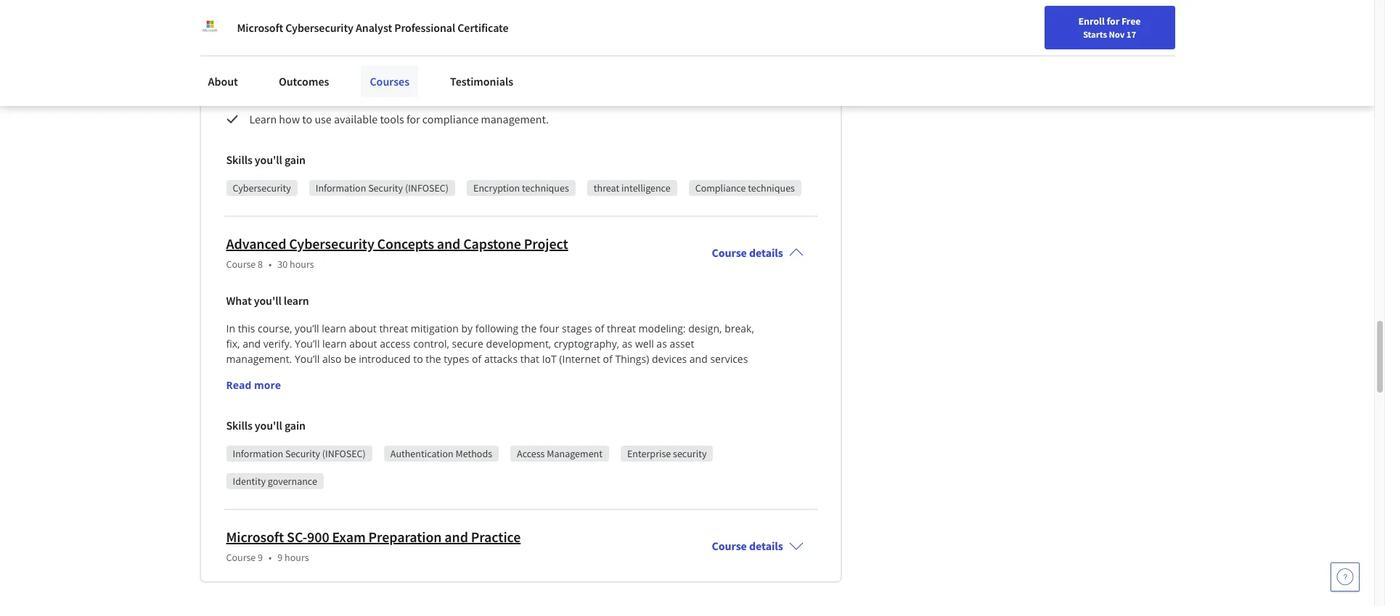 Task type: describe. For each thing, give the bounding box(es) containing it.
0 vertical spatial management.
[[481, 112, 549, 126]]

2 9 from the left
[[278, 551, 283, 564]]

methods
[[456, 447, 492, 460]]

how
[[279, 112, 300, 126]]

and right 'formation,'
[[719, 48, 738, 62]]

details for advanced cybersecurity concepts and capstone project
[[749, 245, 783, 260]]

course details for microsoft sc-900 exam preparation and practice
[[712, 539, 783, 553]]

microsoft image
[[199, 17, 220, 38]]

your
[[992, 17, 1012, 30]]

security
[[673, 447, 707, 460]]

introduced
[[359, 352, 411, 366]]

course inside microsoft sc-900 exam preparation and practice course 9 • 9 hours
[[226, 551, 256, 564]]

capstone
[[463, 234, 521, 253]]

explore cloud adoption frameworks and regulatory compliance frameworks.
[[249, 89, 617, 103]]

you'll for information
[[255, 152, 282, 167]]

available
[[334, 112, 378, 126]]

in this course, you'll learn about threat mitigation by following the four stages of threat modeling: design, break, fix, and verify. you'll learn about access control, secure development, cryptography, as well as asset management. you'll also be introduced to the types of attacks that iot (internet of things) devices and services face. read more
[[226, 322, 757, 392]]

four
[[539, 322, 559, 335]]

attacks
[[484, 352, 518, 366]]

and left policy
[[613, 48, 631, 62]]

enterprise security
[[627, 447, 707, 460]]

threat up 'well' at the bottom left of the page
[[607, 322, 636, 335]]

tools
[[380, 112, 404, 126]]

skills you'll gain for cybersecurity
[[226, 152, 306, 167]]

iot
[[542, 352, 557, 366]]

1 horizontal spatial security
[[368, 181, 403, 195]]

in
[[226, 322, 235, 335]]

0 horizontal spatial (infosec)
[[322, 447, 366, 460]]

new
[[1014, 17, 1033, 30]]

you'll for explore
[[254, 19, 281, 33]]

security,
[[519, 48, 560, 62]]

design,
[[688, 322, 722, 335]]

certificate
[[458, 20, 509, 35]]

1 vertical spatial security
[[285, 447, 320, 460]]

frameworks
[[364, 89, 422, 103]]

free
[[1122, 15, 1141, 28]]

career
[[1035, 17, 1062, 30]]

management. inside in this course, you'll learn about threat mitigation by following the four stages of threat modeling: design, break, fix, and verify. you'll learn about access control, secure development, cryptography, as well as asset management. you'll also be introduced to the types of attacks that iot (internet of things) devices and services face. read more
[[226, 352, 292, 366]]

analyst
[[356, 20, 392, 35]]

standards
[[562, 48, 611, 62]]

gain for information security (infosec)
[[285, 418, 306, 433]]

access management
[[517, 447, 603, 460]]

project
[[524, 234, 568, 253]]

encryption techniques
[[473, 181, 569, 195]]

also
[[322, 352, 342, 366]]

for inside enroll for free starts nov 17
[[1107, 15, 1120, 28]]

record
[[355, 48, 387, 62]]

modeling:
[[639, 322, 686, 335]]

you'll for authentication
[[255, 418, 282, 433]]

enroll for free starts nov 17
[[1079, 15, 1141, 40]]

outcomes
[[279, 74, 329, 89]]

face.
[[226, 367, 249, 381]]

authentication
[[391, 447, 454, 460]]

1 vertical spatial for
[[407, 112, 420, 126]]

of left things)
[[603, 352, 613, 366]]

learn up 'implementation.'
[[284, 19, 309, 33]]

more
[[254, 378, 281, 392]]

access
[[517, 447, 545, 460]]

and inside advanced cybersecurity concepts and capstone project course 8 • 30 hours
[[437, 234, 461, 253]]

authentication methods
[[391, 447, 492, 460]]

exam
[[332, 528, 366, 546]]

what for information security (infosec)
[[226, 293, 252, 308]]

course details button for microsoft sc-900 exam preparation and practice
[[700, 518, 815, 574]]

cybersecurity for microsoft
[[285, 20, 354, 35]]

data
[[310, 48, 332, 62]]

skills for information security (infosec)
[[226, 418, 252, 433]]

of up cryptography, in the bottom of the page
[[595, 322, 604, 335]]

identity governance
[[233, 475, 317, 488]]

verify.
[[263, 337, 292, 351]]

microsoft sc-900 exam preparation and practice link
[[226, 528, 521, 546]]

course details button for advanced cybersecurity concepts and capstone project
[[700, 225, 815, 280]]

english
[[1096, 16, 1131, 31]]

you'll up course,
[[254, 293, 281, 308]]

advanced
[[226, 234, 286, 253]]

read
[[226, 378, 251, 392]]

use
[[315, 112, 332, 126]]

what you'll learn for cybersecurity
[[226, 19, 309, 33]]

1 horizontal spatial (infosec)
[[405, 181, 449, 195]]

you'll
[[295, 322, 319, 335]]

concepts
[[377, 234, 434, 253]]

cryptography,
[[554, 337, 619, 351]]

sc-
[[287, 528, 307, 546]]

explore
[[249, 89, 286, 103]]

access
[[380, 337, 411, 351]]

courses link
[[361, 65, 418, 97]]

1 as from the left
[[622, 337, 633, 351]]

microsoft sc-900 exam preparation and practice course 9 • 9 hours
[[226, 528, 521, 564]]

compliance
[[695, 181, 746, 195]]

implementation.
[[249, 65, 331, 80]]

gain for cybersecurity
[[285, 152, 306, 167]]

0 vertical spatial the
[[521, 322, 537, 335]]

enroll
[[1079, 15, 1105, 28]]

by
[[461, 322, 473, 335]]

900
[[307, 528, 329, 546]]

advanced cybersecurity concepts and capstone project course 8 • 30 hours
[[226, 234, 568, 271]]

threat up access
[[379, 322, 408, 335]]

hours inside microsoft sc-900 exam preparation and practice course 9 • 9 hours
[[285, 551, 309, 564]]

cloud
[[288, 89, 315, 103]]

advanced cybersecurity concepts and capstone project link
[[226, 234, 568, 253]]

what for cybersecurity
[[226, 19, 252, 33]]

policy
[[634, 48, 663, 62]]



Task type: vqa. For each thing, say whether or not it's contained in the screenshot.
Data Analytics Degrees PROGRAMS
no



Task type: locate. For each thing, give the bounding box(es) containing it.
(internet
[[559, 352, 600, 366]]

• inside microsoft sc-900 exam preparation and practice course 9 • 9 hours
[[269, 551, 272, 564]]

nov
[[1109, 28, 1125, 40]]

read more button
[[226, 378, 281, 393]]

gain down how
[[285, 152, 306, 167]]

regulatory
[[445, 89, 496, 103]]

1 details from the top
[[749, 245, 783, 260]]

0 vertical spatial details
[[749, 245, 783, 260]]

0 vertical spatial cybersecurity
[[285, 20, 354, 35]]

enterprise
[[627, 447, 671, 460]]

details for microsoft sc-900 exam preparation and practice
[[749, 539, 783, 553]]

0 vertical spatial course details button
[[700, 225, 815, 280]]

for up nov
[[1107, 15, 1120, 28]]

and down this
[[243, 337, 261, 351]]

1 vertical spatial skills you'll gain
[[226, 418, 306, 433]]

english button
[[1070, 0, 1157, 47]]

about
[[208, 74, 238, 89]]

management. down the testimonials
[[481, 112, 549, 126]]

2 vertical spatial cybersecurity
[[289, 234, 374, 253]]

to left use
[[302, 112, 312, 126]]

what you'll learn
[[226, 19, 309, 33], [226, 293, 309, 308]]

1 horizontal spatial the
[[521, 322, 537, 335]]

1 skills from the top
[[226, 152, 252, 167]]

microsoft right microsoft icon
[[237, 20, 283, 35]]

course,
[[258, 322, 292, 335]]

gain up governance
[[285, 418, 306, 433]]

8
[[258, 258, 263, 271]]

1 vertical spatial •
[[269, 551, 272, 564]]

course details
[[712, 245, 783, 260], [712, 539, 783, 553]]

security up governance
[[285, 447, 320, 460]]

frameworks.
[[556, 89, 617, 103]]

2 details from the top
[[749, 539, 783, 553]]

you'll down more
[[255, 418, 282, 433]]

1 horizontal spatial techniques
[[748, 181, 795, 195]]

show notifications image
[[1178, 18, 1196, 36]]

testimonials
[[450, 74, 514, 89]]

1 horizontal spatial as
[[657, 337, 667, 351]]

hours inside advanced cybersecurity concepts and capstone project course 8 • 30 hours
[[290, 258, 314, 271]]

cybersecurity
[[285, 20, 354, 35], [233, 181, 291, 195], [289, 234, 374, 253]]

2 gain from the top
[[285, 418, 306, 433]]

learn how to use available tools for compliance management.
[[249, 112, 549, 126]]

2 vertical spatial information
[[233, 447, 283, 460]]

and inside microsoft sc-900 exam preparation and practice course 9 • 9 hours
[[445, 528, 468, 546]]

0 vertical spatial skills
[[226, 152, 252, 167]]

techniques right 'compliance'
[[748, 181, 795, 195]]

microsoft
[[237, 20, 283, 35], [226, 528, 284, 546]]

development,
[[486, 337, 551, 351]]

2 horizontal spatial information
[[459, 48, 517, 62]]

skills down the read
[[226, 418, 252, 433]]

1 • from the top
[[269, 258, 272, 271]]

techniques right encryption
[[522, 181, 569, 195]]

learn
[[249, 48, 277, 62], [249, 112, 277, 126]]

course details for advanced cybersecurity concepts and capstone project
[[712, 245, 783, 260]]

1 9 from the left
[[258, 551, 263, 564]]

to inside in this course, you'll learn about threat mitigation by following the four stages of threat modeling: design, break, fix, and verify. you'll learn about access control, secure development, cryptography, as well as asset management. you'll also be introduced to the types of attacks that iot (internet of things) devices and services face. read more
[[413, 352, 423, 366]]

(infosec)
[[405, 181, 449, 195], [322, 447, 366, 460]]

0 vertical spatial skills you'll gain
[[226, 152, 306, 167]]

1 horizontal spatial management.
[[481, 112, 549, 126]]

formation,
[[665, 48, 717, 62]]

what you'll learn for information security (infosec)
[[226, 293, 309, 308]]

following
[[475, 322, 519, 335]]

0 vertical spatial (infosec)
[[405, 181, 449, 195]]

1 vertical spatial (infosec)
[[322, 447, 366, 460]]

information security (infosec) up "advanced cybersecurity concepts and capstone project" link
[[316, 181, 449, 195]]

0 horizontal spatial management.
[[226, 352, 292, 366]]

control,
[[413, 337, 449, 351]]

0 vertical spatial what
[[226, 19, 252, 33]]

2 what from the top
[[226, 293, 252, 308]]

well
[[635, 337, 654, 351]]

1 horizontal spatial information
[[316, 181, 366, 195]]

1 vertical spatial details
[[749, 539, 783, 553]]

2 vertical spatial about
[[349, 337, 377, 351]]

identity
[[233, 475, 266, 488]]

2 as from the left
[[657, 337, 667, 351]]

you'll left also
[[295, 352, 320, 366]]

skills you'll gain
[[226, 152, 306, 167], [226, 418, 306, 433]]

learn up you'll in the bottom of the page
[[284, 293, 309, 308]]

1 vertical spatial the
[[426, 352, 441, 366]]

0 vertical spatial you'll
[[295, 337, 320, 351]]

information inside learn about data and record management, information security, standards and policy formation, and implementation.
[[459, 48, 517, 62]]

learn down "explore"
[[249, 112, 277, 126]]

secure
[[452, 337, 484, 351]]

for right tools
[[407, 112, 420, 126]]

and right concepts in the top left of the page
[[437, 234, 461, 253]]

0 horizontal spatial to
[[302, 112, 312, 126]]

1 what from the top
[[226, 19, 252, 33]]

• inside advanced cybersecurity concepts and capstone project course 8 • 30 hours
[[269, 258, 272, 271]]

9
[[258, 551, 263, 564], [278, 551, 283, 564]]

learn up also
[[322, 337, 347, 351]]

and left regulatory
[[424, 89, 443, 103]]

2 course details from the top
[[712, 539, 783, 553]]

preparation
[[369, 528, 442, 546]]

testimonials link
[[442, 65, 522, 97]]

of down secure in the bottom left of the page
[[472, 352, 482, 366]]

information
[[459, 48, 517, 62], [316, 181, 366, 195], [233, 447, 283, 460]]

find your new career link
[[964, 15, 1070, 33]]

0 vertical spatial to
[[302, 112, 312, 126]]

1 horizontal spatial for
[[1107, 15, 1120, 28]]

information down available
[[316, 181, 366, 195]]

this
[[238, 322, 255, 335]]

microsoft cybersecurity analyst professional certificate
[[237, 20, 509, 35]]

hours
[[290, 258, 314, 271], [285, 551, 309, 564]]

you'll up 'implementation.'
[[254, 19, 281, 33]]

professional
[[394, 20, 455, 35]]

compliance down explore cloud adoption frameworks and regulatory compliance frameworks.
[[422, 112, 479, 126]]

1 vertical spatial learn
[[249, 112, 277, 126]]

management
[[547, 447, 603, 460]]

about inside learn about data and record management, information security, standards and policy formation, and implementation.
[[279, 48, 308, 62]]

0 vertical spatial compliance
[[498, 89, 554, 103]]

course details button
[[700, 225, 815, 280], [700, 518, 815, 574]]

threat
[[594, 181, 619, 195], [379, 322, 408, 335], [607, 322, 636, 335]]

cybersecurity inside advanced cybersecurity concepts and capstone project course 8 • 30 hours
[[289, 234, 374, 253]]

1 course details button from the top
[[700, 225, 815, 280]]

information up "identity"
[[233, 447, 283, 460]]

security up "advanced cybersecurity concepts and capstone project" link
[[368, 181, 403, 195]]

the up development,
[[521, 322, 537, 335]]

you'll down you'll in the bottom of the page
[[295, 337, 320, 351]]

1 vertical spatial course details button
[[700, 518, 815, 574]]

2 techniques from the left
[[748, 181, 795, 195]]

and right data
[[334, 48, 353, 62]]

0 horizontal spatial security
[[285, 447, 320, 460]]

what you'll learn up 'implementation.'
[[226, 19, 309, 33]]

devices
[[652, 352, 687, 366]]

services
[[710, 352, 748, 366]]

1 vertical spatial compliance
[[422, 112, 479, 126]]

None search field
[[207, 9, 555, 38]]

1 horizontal spatial 9
[[278, 551, 283, 564]]

types
[[444, 352, 469, 366]]

1 gain from the top
[[285, 152, 306, 167]]

0 vertical spatial course details
[[712, 245, 783, 260]]

1 vertical spatial to
[[413, 352, 423, 366]]

find your new career
[[971, 17, 1062, 30]]

fix,
[[226, 337, 240, 351]]

1 vertical spatial management.
[[226, 352, 292, 366]]

2 • from the top
[[269, 551, 272, 564]]

1 vertical spatial what you'll learn
[[226, 293, 309, 308]]

learn right you'll in the bottom of the page
[[322, 322, 346, 335]]

mitigation
[[411, 322, 459, 335]]

learn for learn about data and record management, information security, standards and policy formation, and implementation.
[[249, 48, 277, 62]]

management.
[[481, 112, 549, 126], [226, 352, 292, 366]]

threat intelligence
[[594, 181, 671, 195]]

1 vertical spatial information
[[316, 181, 366, 195]]

skills for cybersecurity
[[226, 152, 252, 167]]

help center image
[[1337, 569, 1354, 586]]

0 vertical spatial information security (infosec)
[[316, 181, 449, 195]]

skills you'll gain down more
[[226, 418, 306, 433]]

1 vertical spatial microsoft
[[226, 528, 284, 546]]

1 what you'll learn from the top
[[226, 19, 309, 33]]

2 skills from the top
[[226, 418, 252, 433]]

0 horizontal spatial 9
[[258, 551, 263, 564]]

0 horizontal spatial information
[[233, 447, 283, 460]]

skills you'll gain down how
[[226, 152, 306, 167]]

starts
[[1083, 28, 1107, 40]]

0 vertical spatial learn
[[249, 48, 277, 62]]

hours right 30
[[290, 258, 314, 271]]

learn inside learn about data and record management, information security, standards and policy formation, and implementation.
[[249, 48, 277, 62]]

microsoft inside microsoft sc-900 exam preparation and practice course 9 • 9 hours
[[226, 528, 284, 546]]

as up things)
[[622, 337, 633, 351]]

outcomes link
[[270, 65, 338, 97]]

asset
[[670, 337, 694, 351]]

skills down "explore"
[[226, 152, 252, 167]]

0 vertical spatial for
[[1107, 15, 1120, 28]]

gain
[[285, 152, 306, 167], [285, 418, 306, 433]]

techniques for compliance techniques
[[748, 181, 795, 195]]

1 vertical spatial cybersecurity
[[233, 181, 291, 195]]

encryption
[[473, 181, 520, 195]]

2 learn from the top
[[249, 112, 277, 126]]

techniques
[[522, 181, 569, 195], [748, 181, 795, 195]]

techniques for encryption techniques
[[522, 181, 569, 195]]

the down the control,
[[426, 352, 441, 366]]

be
[[344, 352, 356, 366]]

learn up 'implementation.'
[[249, 48, 277, 62]]

0 vertical spatial gain
[[285, 152, 306, 167]]

details
[[749, 245, 783, 260], [749, 539, 783, 553]]

you'll down how
[[255, 152, 282, 167]]

what right microsoft icon
[[226, 19, 252, 33]]

learn
[[284, 19, 309, 33], [284, 293, 309, 308], [322, 322, 346, 335], [322, 337, 347, 351]]

compliance techniques
[[695, 181, 795, 195]]

1 vertical spatial skills
[[226, 418, 252, 433]]

17
[[1127, 28, 1136, 40]]

1 skills you'll gain from the top
[[226, 152, 306, 167]]

0 horizontal spatial as
[[622, 337, 633, 351]]

0 horizontal spatial techniques
[[522, 181, 569, 195]]

that
[[520, 352, 539, 366]]

1 vertical spatial course details
[[712, 539, 783, 553]]

information up testimonials link
[[459, 48, 517, 62]]

30
[[278, 258, 288, 271]]

2 what you'll learn from the top
[[226, 293, 309, 308]]

practice
[[471, 528, 521, 546]]

skills you'll gain for information security (infosec)
[[226, 418, 306, 433]]

as down modeling:
[[657, 337, 667, 351]]

0 vertical spatial information
[[459, 48, 517, 62]]

course inside advanced cybersecurity concepts and capstone project course 8 • 30 hours
[[226, 258, 256, 271]]

1 vertical spatial about
[[349, 322, 377, 335]]

0 vertical spatial security
[[368, 181, 403, 195]]

as
[[622, 337, 633, 351], [657, 337, 667, 351]]

0 vertical spatial hours
[[290, 258, 314, 271]]

0 vertical spatial what you'll learn
[[226, 19, 309, 33]]

and down asset
[[690, 352, 708, 366]]

threat left the intelligence
[[594, 181, 619, 195]]

governance
[[268, 475, 317, 488]]

what up this
[[226, 293, 252, 308]]

management,
[[389, 48, 457, 62]]

break,
[[725, 322, 754, 335]]

learn for learn how to use available tools for compliance management.
[[249, 112, 277, 126]]

2 course details button from the top
[[700, 518, 815, 574]]

what
[[226, 19, 252, 33], [226, 293, 252, 308]]

1 learn from the top
[[249, 48, 277, 62]]

to down the control,
[[413, 352, 423, 366]]

0 vertical spatial •
[[269, 258, 272, 271]]

1 vertical spatial you'll
[[295, 352, 320, 366]]

1 horizontal spatial compliance
[[498, 89, 554, 103]]

you'll
[[254, 19, 281, 33], [255, 152, 282, 167], [254, 293, 281, 308], [255, 418, 282, 433]]

0 vertical spatial microsoft
[[237, 20, 283, 35]]

0 horizontal spatial for
[[407, 112, 420, 126]]

things)
[[615, 352, 649, 366]]

compliance down the security,
[[498, 89, 554, 103]]

0 horizontal spatial compliance
[[422, 112, 479, 126]]

1 vertical spatial gain
[[285, 418, 306, 433]]

0 horizontal spatial the
[[426, 352, 441, 366]]

1 vertical spatial hours
[[285, 551, 309, 564]]

adoption
[[318, 89, 362, 103]]

2 skills you'll gain from the top
[[226, 418, 306, 433]]

microsoft for sc-
[[226, 528, 284, 546]]

1 vertical spatial information security (infosec)
[[233, 447, 366, 460]]

information security (infosec) up governance
[[233, 447, 366, 460]]

security
[[368, 181, 403, 195], [285, 447, 320, 460]]

1 techniques from the left
[[522, 181, 569, 195]]

microsoft left sc-
[[226, 528, 284, 546]]

cybersecurity for advanced
[[289, 234, 374, 253]]

stages
[[562, 322, 592, 335]]

0 vertical spatial about
[[279, 48, 308, 62]]

1 horizontal spatial to
[[413, 352, 423, 366]]

and left the practice
[[445, 528, 468, 546]]

microsoft for cybersecurity
[[237, 20, 283, 35]]

1 course details from the top
[[712, 245, 783, 260]]

1 vertical spatial what
[[226, 293, 252, 308]]

what you'll learn up course,
[[226, 293, 309, 308]]

hours down sc-
[[285, 551, 309, 564]]

find
[[971, 17, 990, 30]]

courses
[[370, 74, 410, 89]]

management. down the verify.
[[226, 352, 292, 366]]



